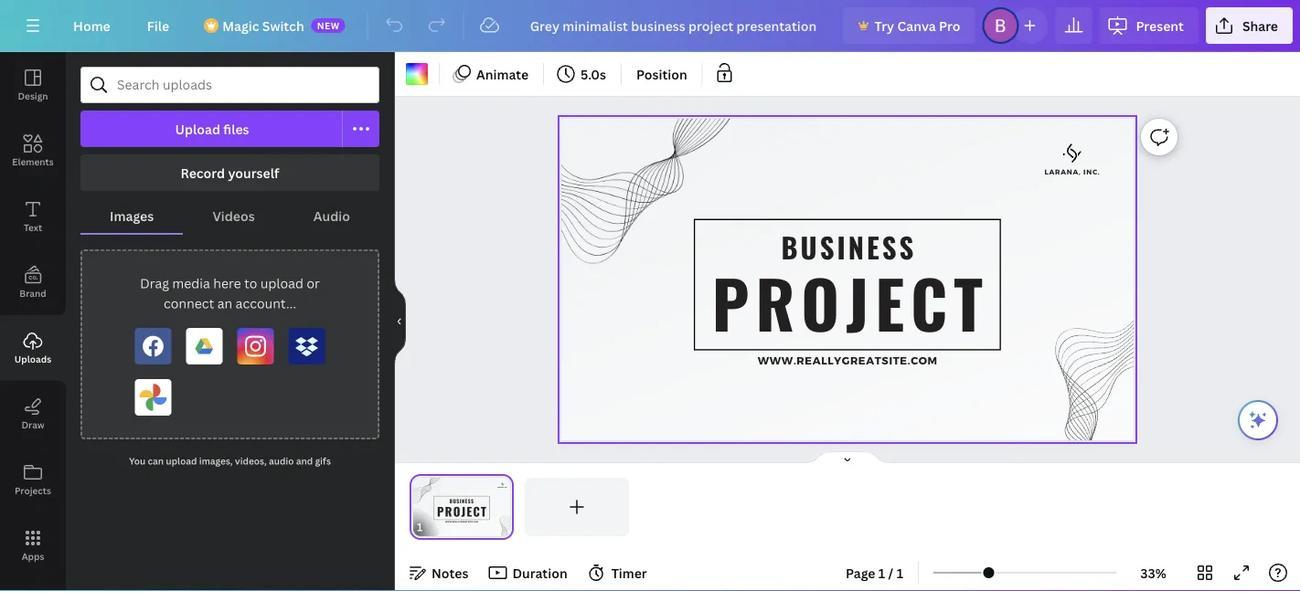 Task type: locate. For each thing, give the bounding box(es) containing it.
Page title text field
[[431, 519, 438, 537]]

projects
[[15, 485, 51, 497]]

1 vertical spatial upload
[[166, 456, 197, 468]]

timer button
[[582, 559, 655, 588]]

videos button
[[183, 199, 284, 233]]

try
[[875, 17, 895, 34]]

1 horizontal spatial 1
[[897, 565, 904, 582]]

try canva pro
[[875, 17, 961, 34]]

project
[[712, 254, 990, 351]]

upload files button
[[80, 111, 343, 147]]

33% button
[[1124, 559, 1184, 588]]

duration button
[[483, 559, 575, 588]]

1
[[879, 565, 886, 582], [897, 565, 904, 582]]

here
[[213, 275, 241, 292]]

account...
[[236, 295, 296, 312]]

duration
[[513, 565, 568, 582]]

business
[[782, 226, 917, 268]]

upload right can
[[166, 456, 197, 468]]

larana,
[[1045, 168, 1082, 176]]

audio
[[269, 456, 294, 468]]

magic
[[222, 17, 259, 34]]

1 right /
[[897, 565, 904, 582]]

apps button
[[0, 513, 66, 579]]

switch
[[262, 17, 304, 34]]

or
[[307, 275, 320, 292]]

1 left /
[[879, 565, 886, 582]]

1 horizontal spatial upload
[[261, 275, 304, 292]]

2 1 from the left
[[897, 565, 904, 582]]

upload
[[175, 120, 220, 138]]

home link
[[59, 7, 125, 44]]

notes
[[432, 565, 469, 582]]

design button
[[0, 52, 66, 118]]

canva
[[898, 17, 936, 34]]

0 horizontal spatial 1
[[879, 565, 886, 582]]

draw button
[[0, 381, 66, 447]]

file
[[147, 17, 169, 34]]

share button
[[1206, 7, 1293, 44]]

no color image
[[406, 63, 428, 85]]

0 vertical spatial upload
[[261, 275, 304, 292]]

elements
[[12, 156, 54, 168]]

home
[[73, 17, 110, 34]]

you can upload images, videos, audio and gifs
[[129, 456, 331, 468]]

images,
[[199, 456, 233, 468]]

and
[[296, 456, 313, 468]]

can
[[148, 456, 164, 468]]

drag media here to upload or connect an account...
[[140, 275, 320, 312]]

upload
[[261, 275, 304, 292], [166, 456, 197, 468]]

www.reallygreatsite.com
[[758, 354, 938, 367]]

file button
[[132, 7, 184, 44]]

draw
[[21, 419, 44, 431]]

videos,
[[235, 456, 267, 468]]

hide pages image
[[804, 451, 892, 466]]

you
[[129, 456, 146, 468]]

upload up account...
[[261, 275, 304, 292]]

elements button
[[0, 118, 66, 184]]

5.0s button
[[552, 59, 614, 89]]

pro
[[940, 17, 961, 34]]

position
[[637, 65, 688, 83]]



Task type: vqa. For each thing, say whether or not it's contained in the screenshot.
Design title Text Field
yes



Task type: describe. For each thing, give the bounding box(es) containing it.
Design title text field
[[516, 7, 837, 44]]

page 1 / 1
[[846, 565, 904, 582]]

brand
[[19, 287, 46, 300]]

present button
[[1100, 7, 1199, 44]]

audio
[[314, 207, 350, 225]]

inc.
[[1084, 168, 1101, 176]]

uploads button
[[0, 316, 66, 381]]

side panel tab list
[[0, 52, 66, 579]]

images
[[110, 207, 154, 225]]

record yourself
[[181, 164, 279, 182]]

page 1 image
[[410, 478, 514, 537]]

record
[[181, 164, 225, 182]]

0 horizontal spatial upload
[[166, 456, 197, 468]]

uploads
[[14, 353, 51, 365]]

hide image
[[394, 278, 406, 366]]

timer
[[612, 565, 647, 582]]

page
[[846, 565, 876, 582]]

brand button
[[0, 250, 66, 316]]

1 1 from the left
[[879, 565, 886, 582]]

design
[[18, 90, 48, 102]]

share
[[1243, 17, 1279, 34]]

try canva pro button
[[844, 7, 976, 44]]

record yourself button
[[80, 155, 380, 191]]

text
[[24, 221, 42, 234]]

larana, inc.
[[1045, 168, 1101, 176]]

upload files
[[175, 120, 249, 138]]

canva assistant image
[[1248, 410, 1270, 432]]

files
[[223, 120, 249, 138]]

upload inside drag media here to upload or connect an account...
[[261, 275, 304, 292]]

text button
[[0, 184, 66, 250]]

magic switch
[[222, 17, 304, 34]]

an
[[217, 295, 233, 312]]

projects button
[[0, 447, 66, 513]]

drag
[[140, 275, 169, 292]]

present
[[1137, 17, 1185, 34]]

media
[[172, 275, 210, 292]]

audio button
[[284, 199, 380, 233]]

videos
[[213, 207, 255, 225]]

notes button
[[402, 559, 476, 588]]

Search uploads search field
[[117, 68, 368, 102]]

new
[[317, 19, 340, 32]]

animate button
[[447, 59, 536, 89]]

5.0s
[[581, 65, 607, 83]]

yourself
[[228, 164, 279, 182]]

to
[[244, 275, 257, 292]]

/
[[889, 565, 894, 582]]

connect
[[164, 295, 214, 312]]

position button
[[629, 59, 695, 89]]

main menu bar
[[0, 0, 1301, 52]]

gifs
[[315, 456, 331, 468]]

33%
[[1141, 565, 1167, 582]]

apps
[[22, 551, 44, 563]]

images button
[[80, 199, 183, 233]]

animate
[[477, 65, 529, 83]]



